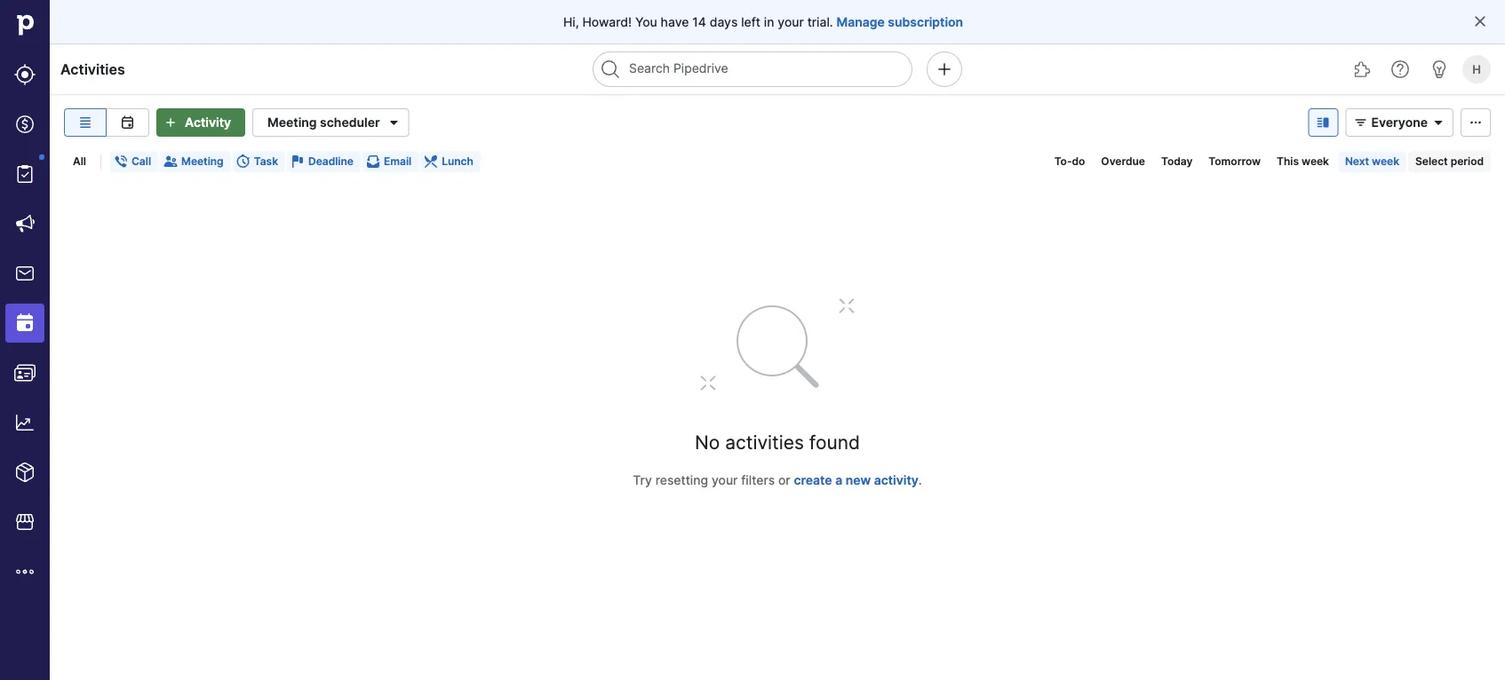 Task type: describe. For each thing, give the bounding box(es) containing it.
activities
[[725, 431, 804, 454]]

manage subscription link
[[837, 13, 963, 31]]

call
[[131, 155, 151, 168]]

activity
[[185, 115, 231, 130]]

email button
[[362, 151, 419, 172]]

howard!
[[582, 14, 632, 29]]

create a new activity link
[[794, 473, 919, 488]]

1 horizontal spatial your
[[778, 14, 804, 29]]

task button
[[232, 151, 285, 172]]

or
[[778, 473, 790, 488]]

meeting scheduler
[[267, 115, 380, 130]]

more actions image
[[1465, 116, 1486, 130]]

week for this week
[[1302, 155, 1329, 168]]

overdue
[[1101, 155, 1145, 168]]

to-
[[1054, 155, 1072, 168]]

in
[[764, 14, 774, 29]]

select period button
[[1408, 151, 1491, 172]]

today button
[[1154, 151, 1200, 172]]

color primary image inside meeting scheduler button
[[383, 112, 405, 133]]

more image
[[14, 562, 36, 583]]

contacts image
[[14, 363, 36, 384]]

campaigns image
[[14, 213, 36, 235]]

to-do
[[1054, 155, 1085, 168]]

activity
[[874, 473, 919, 488]]

products image
[[14, 462, 36, 483]]

h button
[[1459, 52, 1494, 87]]

resetting
[[655, 473, 708, 488]]

activity button
[[156, 108, 245, 137]]

select period
[[1415, 155, 1484, 168]]

no activities found
[[695, 431, 860, 454]]

hi,
[[563, 14, 579, 29]]

week for next week
[[1372, 155, 1399, 168]]

list image
[[75, 116, 96, 130]]

hi, howard! you have 14 days left in your  trial. manage subscription
[[563, 14, 963, 29]]

a
[[835, 473, 842, 488]]

try resetting your filters or create a new activity .
[[633, 473, 922, 488]]

next
[[1345, 155, 1369, 168]]

call button
[[110, 151, 158, 172]]

marketplace image
[[14, 512, 36, 533]]

you
[[635, 14, 657, 29]]

quick add image
[[934, 59, 955, 80]]

no
[[695, 431, 720, 454]]

everyone
[[1371, 115, 1428, 130]]

calendar image
[[117, 116, 138, 130]]

color primary image for task
[[236, 155, 250, 169]]



Task type: locate. For each thing, give the bounding box(es) containing it.
try
[[633, 473, 652, 488]]

Search Pipedrive field
[[593, 52, 913, 87]]

2 horizontal spatial color primary image
[[1473, 14, 1487, 28]]

color primary image right call
[[164, 155, 178, 169]]

menu item
[[0, 299, 50, 348]]

all
[[73, 155, 86, 168]]

color primary image for email
[[366, 155, 380, 169]]

week inside button
[[1302, 155, 1329, 168]]

menu
[[0, 0, 50, 681]]

sales assistant image
[[1429, 59, 1450, 80]]

deadline
[[308, 155, 354, 168]]

filters
[[741, 473, 775, 488]]

h
[[1472, 62, 1481, 76]]

next week button
[[1338, 151, 1407, 172]]

meeting for meeting scheduler
[[267, 115, 317, 130]]

color primary image for call
[[114, 155, 128, 169]]

2 vertical spatial color primary image
[[424, 155, 438, 169]]

email
[[384, 155, 412, 168]]

to-do button
[[1047, 151, 1092, 172]]

color undefined image
[[14, 163, 36, 185]]

have
[[661, 14, 689, 29]]

week inside button
[[1372, 155, 1399, 168]]

all button
[[66, 151, 93, 172]]

your
[[778, 14, 804, 29], [712, 473, 738, 488]]

14
[[692, 14, 706, 29]]

color primary image
[[1473, 14, 1487, 28], [383, 112, 405, 133], [424, 155, 438, 169]]

color primary image for everyone
[[1350, 116, 1371, 130]]

color primary image left email
[[366, 155, 380, 169]]

next week
[[1345, 155, 1399, 168]]

your right the in
[[778, 14, 804, 29]]

tomorrow
[[1209, 155, 1261, 168]]

today
[[1161, 155, 1193, 168]]

task
[[254, 155, 278, 168]]

everyone button
[[1346, 108, 1454, 137]]

new
[[846, 473, 871, 488]]

1 horizontal spatial meeting
[[267, 115, 317, 130]]

activities
[[60, 60, 125, 78]]

0 vertical spatial meeting
[[267, 115, 317, 130]]

.
[[919, 473, 922, 488]]

left
[[741, 14, 761, 29]]

color primary image right open details in full view image
[[1350, 116, 1371, 130]]

your left filters
[[712, 473, 738, 488]]

week right this
[[1302, 155, 1329, 168]]

insights image
[[14, 412, 36, 434]]

open details in full view image
[[1313, 116, 1334, 130]]

color primary image inside call button
[[114, 155, 128, 169]]

quick help image
[[1390, 59, 1411, 80]]

color primary image inside meeting button
[[164, 155, 178, 169]]

0 horizontal spatial week
[[1302, 155, 1329, 168]]

color primary image for meeting
[[164, 155, 178, 169]]

tomorrow button
[[1202, 151, 1268, 172]]

overdue button
[[1094, 151, 1152, 172]]

1 horizontal spatial color primary image
[[424, 155, 438, 169]]

0 vertical spatial color primary image
[[1473, 14, 1487, 28]]

1 vertical spatial meeting
[[181, 155, 224, 168]]

color primary image inside email button
[[366, 155, 380, 169]]

this week button
[[1270, 151, 1336, 172]]

create
[[794, 473, 832, 488]]

color primary image right task on the left top
[[291, 155, 305, 169]]

1 horizontal spatial week
[[1372, 155, 1399, 168]]

0 horizontal spatial color primary image
[[383, 112, 405, 133]]

color primary image for deadline
[[291, 155, 305, 169]]

subscription
[[888, 14, 963, 29]]

meeting up task on the left top
[[267, 115, 317, 130]]

color primary image left lunch
[[424, 155, 438, 169]]

color primary image inside "lunch" "button"
[[424, 155, 438, 169]]

meeting button
[[160, 151, 231, 172]]

color primary inverted image
[[160, 116, 181, 130]]

meeting down activity button
[[181, 155, 224, 168]]

0 horizontal spatial meeting
[[181, 155, 224, 168]]

deadline button
[[287, 151, 361, 172]]

deals image
[[14, 114, 36, 135]]

lunch button
[[420, 151, 481, 172]]

lunch
[[442, 155, 473, 168]]

trial.
[[807, 14, 833, 29]]

color primary image left call
[[114, 155, 128, 169]]

meeting scheduler button
[[252, 108, 409, 137]]

days
[[710, 14, 738, 29]]

2 week from the left
[[1372, 155, 1399, 168]]

do
[[1072, 155, 1085, 168]]

1 week from the left
[[1302, 155, 1329, 168]]

week
[[1302, 155, 1329, 168], [1372, 155, 1399, 168]]

home image
[[12, 12, 38, 38]]

color primary image up h
[[1473, 14, 1487, 28]]

empty state image
[[671, 293, 884, 400]]

color primary image
[[1350, 116, 1371, 130], [1428, 116, 1449, 130], [114, 155, 128, 169], [164, 155, 178, 169], [236, 155, 250, 169], [291, 155, 305, 169], [366, 155, 380, 169]]

manage
[[837, 14, 885, 29]]

this
[[1277, 155, 1299, 168]]

color primary image left task on the left top
[[236, 155, 250, 169]]

week right next at the top right of page
[[1372, 155, 1399, 168]]

select
[[1415, 155, 1448, 168]]

1 vertical spatial your
[[712, 473, 738, 488]]

color primary image up email
[[383, 112, 405, 133]]

1 vertical spatial color primary image
[[383, 112, 405, 133]]

color primary image inside task button
[[236, 155, 250, 169]]

sales inbox image
[[14, 263, 36, 284]]

color primary image left more actions icon
[[1428, 116, 1449, 130]]

this week
[[1277, 155, 1329, 168]]

0 horizontal spatial your
[[712, 473, 738, 488]]

color primary image inside deadline "button"
[[291, 155, 305, 169]]

0 vertical spatial your
[[778, 14, 804, 29]]

activities image
[[14, 313, 36, 334]]

leads image
[[14, 64, 36, 85]]

found
[[809, 431, 860, 454]]

period
[[1451, 155, 1484, 168]]

meeting
[[267, 115, 317, 130], [181, 155, 224, 168]]

scheduler
[[320, 115, 380, 130]]

meeting for meeting
[[181, 155, 224, 168]]



Task type: vqa. For each thing, say whether or not it's contained in the screenshot.
color undefined Icon
yes



